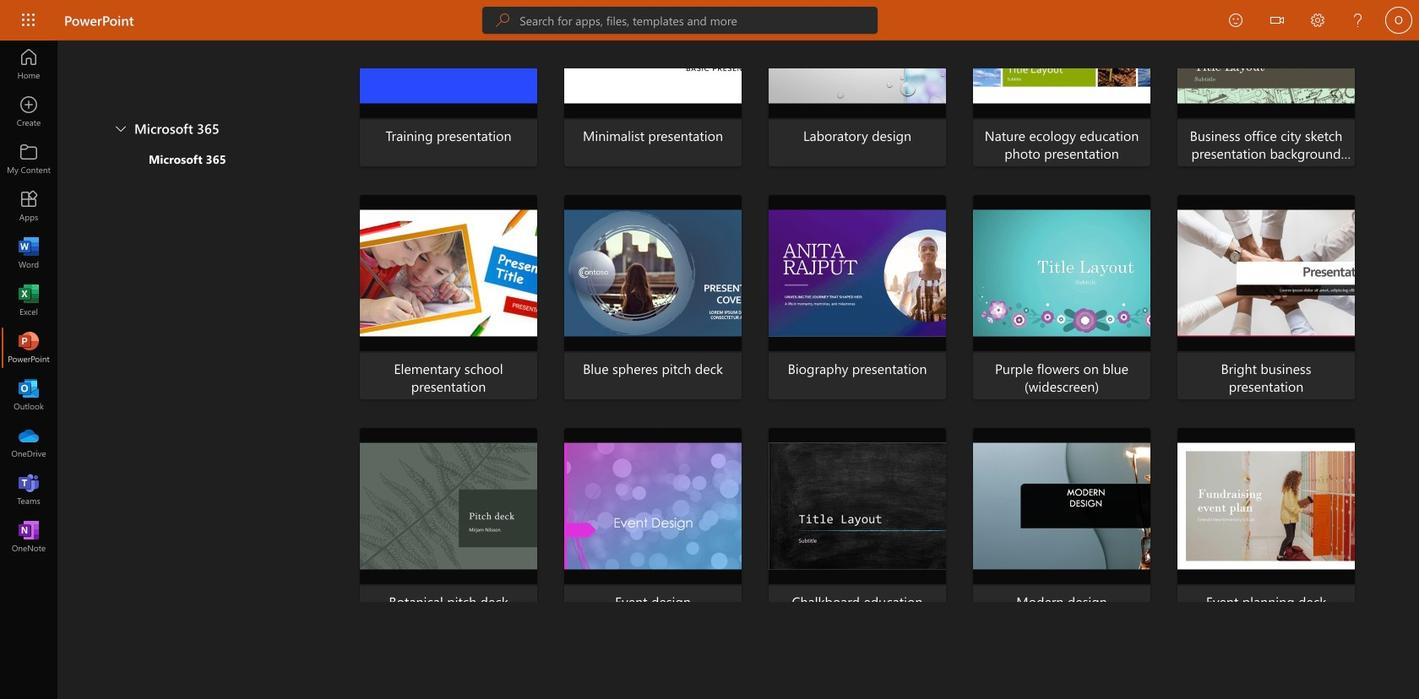 Task type: describe. For each thing, give the bounding box(es) containing it.
Search box. Suggestions appear as you type. search field
[[520, 7, 878, 34]]

create image
[[20, 103, 37, 120]]

apps image
[[20, 198, 37, 215]]

onedrive image
[[20, 434, 37, 451]]

onenote image
[[20, 529, 37, 546]]



Task type: vqa. For each thing, say whether or not it's contained in the screenshot.
the Blank
no



Task type: locate. For each thing, give the bounding box(es) containing it.
powerpoint image
[[20, 340, 37, 356]]

None search field
[[483, 7, 878, 34]]

outlook image
[[20, 387, 37, 404]]

option
[[122, 150, 314, 174]]

application
[[0, 0, 1419, 699]]

word image
[[20, 245, 37, 262]]

navigation
[[0, 41, 57, 561]]

excel image
[[20, 292, 37, 309]]

my content image
[[20, 150, 37, 167]]

main content
[[57, 0, 1419, 633]]

teams image
[[20, 481, 37, 498]]

home image
[[20, 56, 37, 73]]

banner
[[0, 0, 1419, 44]]



